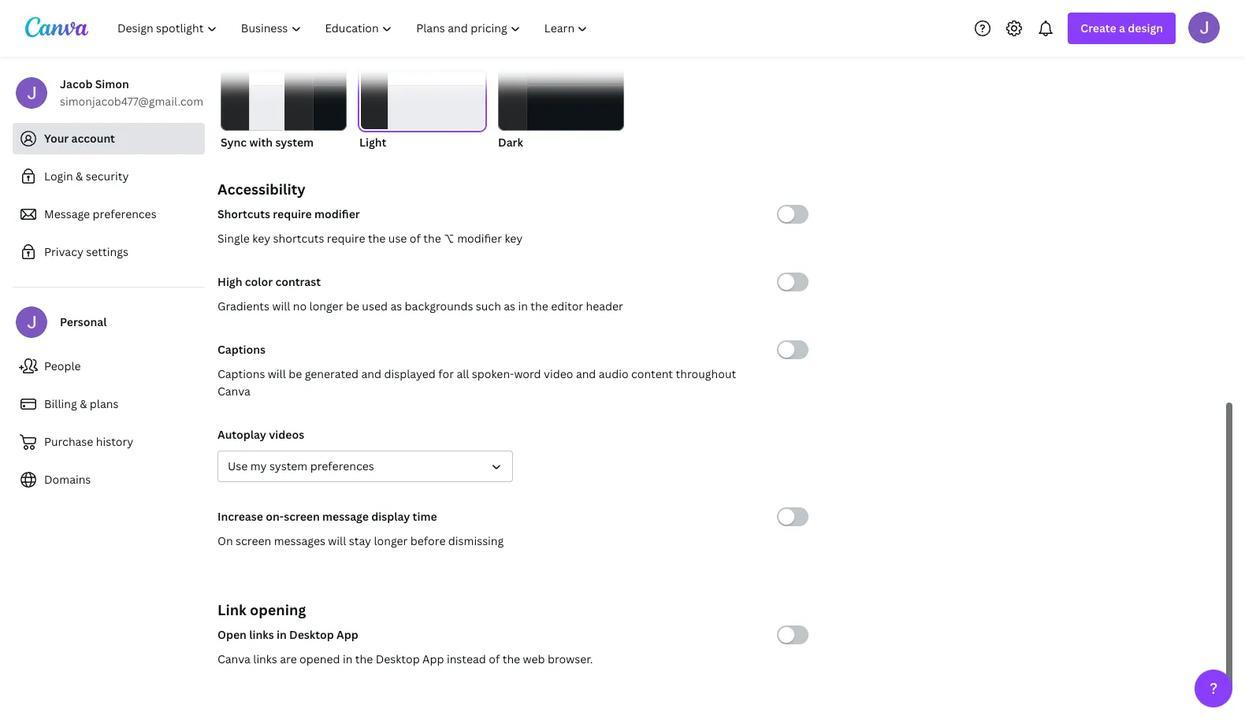 Task type: locate. For each thing, give the bounding box(es) containing it.
preferences up the message
[[310, 459, 374, 474]]

canva inside captions will be generated and displayed for all spoken-word video and audio content throughout canva
[[218, 384, 251, 399]]

0 vertical spatial in
[[518, 299, 528, 314]]

canva links are opened in the desktop app instead of the web browser.
[[218, 652, 593, 667]]

captions inside captions will be generated and displayed for all spoken-word video and audio content throughout canva
[[218, 367, 265, 382]]

shortcuts
[[218, 207, 270, 222]]

and
[[361, 367, 382, 382], [576, 367, 596, 382]]

shortcuts require modifier
[[218, 207, 360, 222]]

0 horizontal spatial as
[[391, 299, 402, 314]]

0 horizontal spatial key
[[253, 231, 271, 246]]

captions up autoplay on the left
[[218, 367, 265, 382]]

& right the login
[[76, 169, 83, 184]]

1 vertical spatial system
[[270, 459, 308, 474]]

1 vertical spatial be
[[289, 367, 302, 382]]

and right video
[[576, 367, 596, 382]]

shortcuts
[[273, 231, 324, 246]]

be inside captions will be generated and displayed for all spoken-word video and audio content throughout canva
[[289, 367, 302, 382]]

0 vertical spatial longer
[[309, 299, 343, 314]]

0 vertical spatial canva
[[218, 384, 251, 399]]

0 vertical spatial system
[[275, 135, 314, 150]]

2 vertical spatial will
[[328, 534, 346, 549]]

will inside captions will be generated and displayed for all spoken-word video and audio content throughout canva
[[268, 367, 286, 382]]

in
[[518, 299, 528, 314], [277, 628, 287, 643], [343, 652, 353, 667]]

in right such
[[518, 299, 528, 314]]

the
[[368, 231, 386, 246], [424, 231, 441, 246], [531, 299, 549, 314], [355, 652, 373, 667], [503, 652, 520, 667]]

links for in
[[249, 628, 274, 643]]

0 horizontal spatial screen
[[236, 534, 271, 549]]

login & security link
[[13, 161, 205, 192]]

top level navigation element
[[107, 13, 602, 44]]

before
[[411, 534, 446, 549]]

require up shortcuts
[[273, 207, 312, 222]]

1 horizontal spatial in
[[343, 652, 353, 667]]

as right used
[[391, 299, 402, 314]]

1 horizontal spatial as
[[504, 299, 516, 314]]

captions for captions will be generated and displayed for all spoken-word video and audio content throughout canva
[[218, 367, 265, 382]]

1 horizontal spatial key
[[505, 231, 523, 246]]

will left stay
[[328, 534, 346, 549]]

in down the "opening"
[[277, 628, 287, 643]]

longer right no
[[309, 299, 343, 314]]

1 vertical spatial desktop
[[376, 652, 420, 667]]

will for be
[[268, 367, 286, 382]]

0 vertical spatial of
[[410, 231, 421, 246]]

require right shortcuts
[[327, 231, 365, 246]]

0 horizontal spatial require
[[273, 207, 312, 222]]

preferences down login & security link
[[93, 207, 157, 222]]

1 vertical spatial will
[[268, 367, 286, 382]]

in right opened at left bottom
[[343, 652, 353, 667]]

0 horizontal spatial and
[[361, 367, 382, 382]]

system
[[275, 135, 314, 150], [270, 459, 308, 474]]

color
[[245, 274, 273, 289]]

domains
[[44, 472, 91, 487]]

0 vertical spatial links
[[249, 628, 274, 643]]

1 canva from the top
[[218, 384, 251, 399]]

links
[[249, 628, 274, 643], [253, 652, 277, 667]]

instead
[[447, 652, 486, 667]]

light
[[359, 135, 387, 150]]

key right ⌥
[[505, 231, 523, 246]]

as right such
[[504, 299, 516, 314]]

1 horizontal spatial be
[[346, 299, 359, 314]]

used
[[362, 299, 388, 314]]

privacy
[[44, 244, 83, 259]]

&
[[76, 169, 83, 184], [80, 397, 87, 412]]

1 vertical spatial canva
[[218, 652, 251, 667]]

be left used
[[346, 299, 359, 314]]

1 vertical spatial captions
[[218, 367, 265, 382]]

0 vertical spatial will
[[272, 299, 290, 314]]

screen
[[284, 509, 320, 524], [236, 534, 271, 549]]

purchase history link
[[13, 427, 205, 458]]

message preferences
[[44, 207, 157, 222]]

your
[[44, 131, 69, 146]]

of right use
[[410, 231, 421, 246]]

will left no
[[272, 299, 290, 314]]

0 vertical spatial screen
[[284, 509, 320, 524]]

open
[[218, 628, 247, 643]]

captions down gradients
[[218, 342, 266, 357]]

the left ⌥
[[424, 231, 441, 246]]

will left generated
[[268, 367, 286, 382]]

0 vertical spatial modifier
[[315, 207, 360, 222]]

desktop left instead
[[376, 652, 420, 667]]

system inside button
[[275, 135, 314, 150]]

on
[[218, 534, 233, 549]]

captions will be generated and displayed for all spoken-word video and audio content throughout canva
[[218, 367, 736, 399]]

messages
[[274, 534, 326, 549]]

desktop up opened at left bottom
[[289, 628, 334, 643]]

a
[[1120, 20, 1126, 35]]

0 vertical spatial require
[[273, 207, 312, 222]]

1 horizontal spatial preferences
[[310, 459, 374, 474]]

1 vertical spatial longer
[[374, 534, 408, 549]]

are
[[280, 652, 297, 667]]

canva up autoplay on the left
[[218, 384, 251, 399]]

1 horizontal spatial of
[[489, 652, 500, 667]]

link
[[218, 601, 247, 620]]

account
[[71, 131, 115, 146]]

purchase history
[[44, 434, 133, 449]]

screen down increase at the bottom left of the page
[[236, 534, 271, 549]]

1 vertical spatial &
[[80, 397, 87, 412]]

0 horizontal spatial in
[[277, 628, 287, 643]]

modifier right ⌥
[[457, 231, 502, 246]]

screen up "messages"
[[284, 509, 320, 524]]

opening
[[250, 601, 306, 620]]

spoken-
[[472, 367, 514, 382]]

0 vertical spatial desktop
[[289, 628, 334, 643]]

increase
[[218, 509, 263, 524]]

billing & plans
[[44, 397, 119, 412]]

2 and from the left
[[576, 367, 596, 382]]

Light button
[[359, 60, 486, 151]]

system right my
[[270, 459, 308, 474]]

modifier up single key shortcuts require the use of the ⌥ modifier key
[[315, 207, 360, 222]]

be left generated
[[289, 367, 302, 382]]

as
[[391, 299, 402, 314], [504, 299, 516, 314]]

1 captions from the top
[[218, 342, 266, 357]]

0 horizontal spatial app
[[337, 628, 359, 643]]

increase on-screen message display time
[[218, 509, 437, 524]]

desktop
[[289, 628, 334, 643], [376, 652, 420, 667]]

of
[[410, 231, 421, 246], [489, 652, 500, 667]]

1 vertical spatial preferences
[[310, 459, 374, 474]]

0 horizontal spatial be
[[289, 367, 302, 382]]

my
[[250, 459, 267, 474]]

modifier
[[315, 207, 360, 222], [457, 231, 502, 246]]

0 vertical spatial preferences
[[93, 207, 157, 222]]

1 horizontal spatial modifier
[[457, 231, 502, 246]]

1 vertical spatial app
[[423, 652, 444, 667]]

2 captions from the top
[[218, 367, 265, 382]]

1 vertical spatial links
[[253, 652, 277, 667]]

canva
[[218, 384, 251, 399], [218, 652, 251, 667]]

canva down open
[[218, 652, 251, 667]]

2 horizontal spatial in
[[518, 299, 528, 314]]

& left the plans
[[80, 397, 87, 412]]

dismissing
[[448, 534, 504, 549]]

of right instead
[[489, 652, 500, 667]]

0 vertical spatial captions
[[218, 342, 266, 357]]

app up opened at left bottom
[[337, 628, 359, 643]]

1 vertical spatial modifier
[[457, 231, 502, 246]]

key
[[253, 231, 271, 246], [505, 231, 523, 246]]

system for my
[[270, 459, 308, 474]]

1 horizontal spatial screen
[[284, 509, 320, 524]]

links down link opening
[[249, 628, 274, 643]]

1 horizontal spatial longer
[[374, 534, 408, 549]]

message preferences link
[[13, 199, 205, 230]]

sync
[[221, 135, 247, 150]]

gradients will no longer be used as backgrounds such as in the editor header
[[218, 299, 624, 314]]

0 vertical spatial &
[[76, 169, 83, 184]]

links left the are
[[253, 652, 277, 667]]

1 and from the left
[[361, 367, 382, 382]]

and left displayed
[[361, 367, 382, 382]]

your account link
[[13, 123, 205, 155]]

captions for captions
[[218, 342, 266, 357]]

for
[[438, 367, 454, 382]]

app
[[337, 628, 359, 643], [423, 652, 444, 667]]

1 vertical spatial screen
[[236, 534, 271, 549]]

content
[[631, 367, 673, 382]]

1 horizontal spatial and
[[576, 367, 596, 382]]

app left instead
[[423, 652, 444, 667]]

0 horizontal spatial desktop
[[289, 628, 334, 643]]

require
[[273, 207, 312, 222], [327, 231, 365, 246]]

1 horizontal spatial app
[[423, 652, 444, 667]]

preferences
[[93, 207, 157, 222], [310, 459, 374, 474]]

the left web
[[503, 652, 520, 667]]

longer down display
[[374, 534, 408, 549]]

1 horizontal spatial require
[[327, 231, 365, 246]]

system right with on the top left of page
[[275, 135, 314, 150]]

accessibility
[[218, 180, 306, 199]]

⌥
[[444, 231, 455, 246]]

links for are
[[253, 652, 277, 667]]

system inside button
[[270, 459, 308, 474]]

security
[[86, 169, 129, 184]]

& for login
[[76, 169, 83, 184]]

preferences inside button
[[310, 459, 374, 474]]

the left editor
[[531, 299, 549, 314]]

1 as from the left
[[391, 299, 402, 314]]

video
[[544, 367, 574, 382]]

the left use
[[368, 231, 386, 246]]

key right single
[[253, 231, 271, 246]]

jacob simon image
[[1189, 11, 1220, 43]]

1 vertical spatial in
[[277, 628, 287, 643]]



Task type: describe. For each thing, give the bounding box(es) containing it.
& for billing
[[80, 397, 87, 412]]

Dark button
[[498, 60, 624, 151]]

billing & plans link
[[13, 389, 205, 420]]

link opening
[[218, 601, 306, 620]]

message
[[323, 509, 369, 524]]

open links in desktop app
[[218, 628, 359, 643]]

0 vertical spatial app
[[337, 628, 359, 643]]

gradients
[[218, 299, 270, 314]]

display
[[371, 509, 410, 524]]

2 canva from the top
[[218, 652, 251, 667]]

the right opened at left bottom
[[355, 652, 373, 667]]

settings
[[86, 244, 128, 259]]

purchase
[[44, 434, 93, 449]]

time
[[413, 509, 437, 524]]

0 vertical spatial be
[[346, 299, 359, 314]]

single key shortcuts require the use of the ⌥ modifier key
[[218, 231, 523, 246]]

domains link
[[13, 464, 205, 496]]

0 horizontal spatial modifier
[[315, 207, 360, 222]]

plans
[[90, 397, 119, 412]]

1 key from the left
[[253, 231, 271, 246]]

system for with
[[275, 135, 314, 150]]

Use my system preferences button
[[218, 451, 513, 482]]

browser.
[[548, 652, 593, 667]]

single
[[218, 231, 250, 246]]

header
[[586, 299, 624, 314]]

stay
[[349, 534, 371, 549]]

sync with system
[[221, 135, 314, 150]]

jacob simon simonjacob477@gmail.com
[[60, 76, 203, 109]]

2 as from the left
[[504, 299, 516, 314]]

autoplay videos
[[218, 427, 304, 442]]

simon
[[95, 76, 129, 91]]

use
[[389, 231, 407, 246]]

1 vertical spatial of
[[489, 652, 500, 667]]

Sync with system button
[[221, 60, 347, 151]]

with
[[249, 135, 273, 150]]

throughout
[[676, 367, 736, 382]]

jacob
[[60, 76, 93, 91]]

no
[[293, 299, 307, 314]]

videos
[[269, 427, 304, 442]]

0 horizontal spatial preferences
[[93, 207, 157, 222]]

high color contrast
[[218, 274, 321, 289]]

1 vertical spatial require
[[327, 231, 365, 246]]

login
[[44, 169, 73, 184]]

people link
[[13, 351, 205, 382]]

personal
[[60, 315, 107, 330]]

audio
[[599, 367, 629, 382]]

2 vertical spatial in
[[343, 652, 353, 667]]

0 horizontal spatial of
[[410, 231, 421, 246]]

message
[[44, 207, 90, 222]]

create a design
[[1081, 20, 1164, 35]]

web
[[523, 652, 545, 667]]

simonjacob477@gmail.com
[[60, 94, 203, 109]]

contrast
[[276, 274, 321, 289]]

backgrounds
[[405, 299, 473, 314]]

dark
[[498, 135, 523, 150]]

generated
[[305, 367, 359, 382]]

displayed
[[384, 367, 436, 382]]

people
[[44, 359, 81, 374]]

editor
[[551, 299, 583, 314]]

1 horizontal spatial desktop
[[376, 652, 420, 667]]

word
[[514, 367, 541, 382]]

0 horizontal spatial longer
[[309, 299, 343, 314]]

use
[[228, 459, 248, 474]]

on screen messages will stay longer before dismissing
[[218, 534, 504, 549]]

history
[[96, 434, 133, 449]]

your account
[[44, 131, 115, 146]]

will for no
[[272, 299, 290, 314]]

2 key from the left
[[505, 231, 523, 246]]

design
[[1128, 20, 1164, 35]]

use my system preferences
[[228, 459, 374, 474]]

privacy settings link
[[13, 237, 205, 268]]

all
[[457, 367, 469, 382]]

privacy settings
[[44, 244, 128, 259]]

autoplay
[[218, 427, 266, 442]]

on-
[[266, 509, 284, 524]]

billing
[[44, 397, 77, 412]]

opened
[[300, 652, 340, 667]]

login & security
[[44, 169, 129, 184]]

create a design button
[[1069, 13, 1176, 44]]

such
[[476, 299, 501, 314]]

high
[[218, 274, 242, 289]]



Task type: vqa. For each thing, say whether or not it's contained in the screenshot.
"Preferences" to the right
yes



